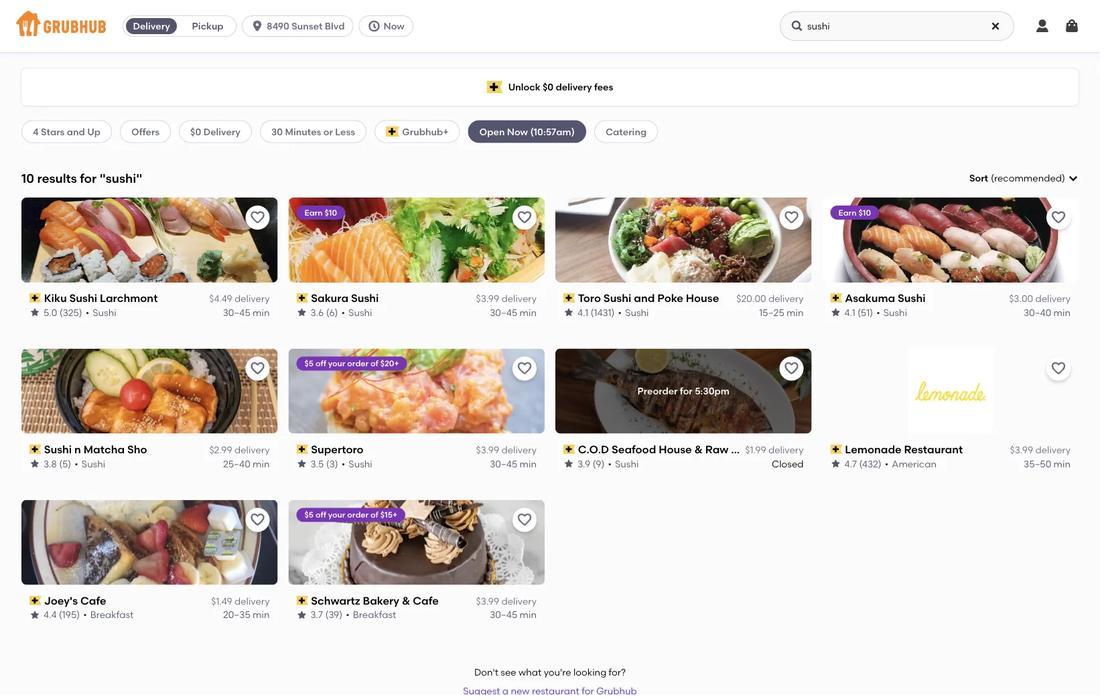 Task type: vqa. For each thing, say whether or not it's contained in the screenshot.


Task type: locate. For each thing, give the bounding box(es) containing it.
1 vertical spatial order
[[347, 510, 369, 520]]

0 vertical spatial off
[[316, 359, 326, 369]]

$5 for supertoro
[[305, 359, 314, 369]]

• breakfast for bakery
[[346, 610, 396, 621]]

joey's cafe logo image
[[21, 500, 278, 585]]

min
[[253, 307, 270, 318], [520, 307, 537, 318], [787, 307, 804, 318], [1054, 307, 1071, 318], [253, 458, 270, 470], [520, 458, 537, 470], [1054, 458, 1071, 470], [253, 610, 270, 621], [520, 610, 537, 621]]

1 horizontal spatial earn
[[839, 208, 857, 217]]

subscription pass image left supertoro
[[297, 445, 308, 454]]

• breakfast down 'schwartz bakery & cafe'
[[346, 610, 396, 621]]

looking
[[574, 667, 607, 678]]

star icon image for sakura sushi
[[297, 307, 307, 318]]

american
[[892, 458, 937, 470]]

star icon image left the 4.7
[[831, 459, 841, 469]]

none field containing sort
[[970, 172, 1079, 185]]

and left 'up' at the left
[[67, 126, 85, 137]]

breakfast down joey's cafe
[[90, 610, 134, 621]]

5.0
[[44, 307, 57, 318]]

$5 down the 3.6
[[305, 359, 314, 369]]

delivery
[[133, 20, 170, 32], [203, 126, 241, 137]]

• right (6) on the top left of the page
[[341, 307, 345, 318]]

order for supertoro
[[347, 359, 369, 369]]

what
[[519, 667, 542, 678]]

2 order from the top
[[347, 510, 369, 520]]

min for lemonade restaurant
[[1054, 458, 1071, 470]]

0 vertical spatial save this restaurant image
[[517, 210, 533, 226]]

sushi down toro sushi and poke house
[[625, 307, 649, 318]]

delivery inside button
[[133, 20, 170, 32]]

1 vertical spatial off
[[316, 510, 326, 520]]

(5)
[[59, 458, 71, 470]]

0 horizontal spatial 4.1
[[578, 307, 589, 318]]

1 vertical spatial $0
[[190, 126, 201, 137]]

• right (325)
[[86, 307, 89, 318]]

sakura
[[311, 292, 349, 305]]

save this restaurant image
[[517, 210, 533, 226], [517, 361, 533, 377], [250, 512, 266, 528]]

0 horizontal spatial earn $10
[[305, 208, 337, 217]]

and for stars
[[67, 126, 85, 137]]

grubhub plus flag logo image
[[487, 81, 503, 93], [386, 126, 400, 137]]

toro sushi and poke house logo image
[[556, 198, 812, 283]]

order
[[347, 359, 369, 369], [347, 510, 369, 520]]

subscription pass image left joey's at the bottom left of page
[[29, 596, 41, 606]]

1 vertical spatial &
[[402, 594, 410, 608]]

1 your from the top
[[328, 359, 345, 369]]

subscription pass image left lemonade
[[831, 445, 842, 454]]

1 horizontal spatial &
[[695, 443, 703, 456]]

3.6
[[311, 307, 324, 318]]

• sushi down seafood
[[608, 458, 639, 470]]

1 $5 from the top
[[305, 359, 314, 369]]

star icon image
[[29, 307, 40, 318], [297, 307, 307, 318], [564, 307, 574, 318], [831, 307, 841, 318], [29, 459, 40, 469], [297, 459, 307, 469], [564, 459, 574, 469], [831, 459, 841, 469], [29, 610, 40, 621], [297, 610, 307, 621]]

4.7
[[845, 458, 857, 470]]

and left the 'poke'
[[634, 292, 655, 305]]

$10 for asakuma
[[859, 208, 871, 217]]

toro
[[578, 292, 601, 305]]

save this restaurant image
[[250, 210, 266, 226], [784, 210, 800, 226], [1051, 210, 1067, 226], [250, 361, 266, 377], [784, 361, 800, 377], [1051, 361, 1067, 377], [517, 512, 533, 528]]

subscription pass image
[[564, 294, 575, 303], [831, 294, 842, 303], [297, 445, 308, 454], [564, 445, 575, 454]]

preorder
[[638, 386, 678, 397]]

1 horizontal spatial $10
[[859, 208, 871, 217]]

• right (195)
[[83, 610, 87, 621]]

restaurant
[[904, 443, 963, 456]]

for left 5:30pm
[[680, 386, 693, 397]]

• right "(5)"
[[75, 458, 78, 470]]

$3.00
[[1009, 293, 1033, 305]]

2 off from the top
[[316, 510, 326, 520]]

now right the open
[[507, 126, 528, 137]]

asakuma sushi
[[845, 292, 926, 305]]

now right "blvd"
[[384, 20, 405, 32]]

0 vertical spatial grubhub plus flag logo image
[[487, 81, 503, 93]]

your for schwartz bakery & cafe
[[328, 510, 345, 520]]

cafe
[[80, 594, 106, 608], [413, 594, 439, 608]]

star icon image left 3.7
[[297, 610, 307, 621]]

• breakfast down joey's cafe
[[83, 610, 134, 621]]

$5 for schwartz bakery & cafe
[[305, 510, 314, 520]]

subscription pass image for lemonade restaurant
[[831, 445, 842, 454]]

lemonade restaurant
[[845, 443, 963, 456]]

1 vertical spatial now
[[507, 126, 528, 137]]

subscription pass image
[[29, 294, 41, 303], [297, 294, 308, 303], [29, 445, 41, 454], [831, 445, 842, 454], [29, 596, 41, 606], [297, 596, 308, 606]]

0 horizontal spatial &
[[402, 594, 410, 608]]

2 your from the top
[[328, 510, 345, 520]]

3.5 (3)
[[311, 458, 338, 470]]

subscription pass image left toro
[[564, 294, 575, 303]]

0 horizontal spatial now
[[384, 20, 405, 32]]

1 horizontal spatial and
[[634, 292, 655, 305]]

"sushi"
[[100, 171, 142, 186]]

(6)
[[326, 307, 338, 318]]

grubhub plus flag logo image left the grubhub+
[[386, 126, 400, 137]]

of for schwartz bakery & cafe
[[371, 510, 378, 520]]

&
[[695, 443, 703, 456], [402, 594, 410, 608]]

• right (3)
[[342, 458, 345, 470]]

• for lemonade restaurant
[[885, 458, 889, 470]]

star icon image left 4.1 (51)
[[831, 307, 841, 318]]

svg image
[[1035, 18, 1051, 34], [1064, 18, 1080, 34], [1068, 173, 1079, 184]]

$5 down 3.5
[[305, 510, 314, 520]]

1 vertical spatial and
[[634, 292, 655, 305]]

for right results at the top left
[[80, 171, 97, 186]]

svg image
[[251, 19, 264, 33], [368, 19, 381, 33], [791, 19, 804, 33], [990, 21, 1001, 31]]

30–45 for supertoro
[[490, 458, 518, 470]]

$2.99
[[209, 445, 232, 456]]

star icon image left 4.4
[[29, 610, 40, 621]]

star icon image for toro sushi and poke house
[[564, 307, 574, 318]]

blvd
[[325, 20, 345, 32]]

• sushi down toro sushi and poke house
[[618, 307, 649, 318]]

and
[[67, 126, 85, 137], [634, 292, 655, 305]]

0 vertical spatial $0
[[543, 81, 554, 93]]

earn for sakura sushi
[[305, 208, 323, 217]]

4.1 (51)
[[845, 307, 873, 318]]

• right (432)
[[885, 458, 889, 470]]

2 vertical spatial save this restaurant image
[[250, 512, 266, 528]]

0 vertical spatial of
[[371, 359, 378, 369]]

• for c.o.d seafood house & raw bar
[[608, 458, 612, 470]]

0 vertical spatial for
[[80, 171, 97, 186]]

star icon image left 4.1 (1431)
[[564, 307, 574, 318]]

earn $10
[[305, 208, 337, 217], [839, 208, 871, 217]]

bakery
[[363, 594, 399, 608]]

sushi down supertoro
[[349, 458, 372, 470]]

1 vertical spatial $5
[[305, 510, 314, 520]]

1 horizontal spatial 4.1
[[845, 307, 856, 318]]

0 horizontal spatial $10
[[325, 208, 337, 217]]

• right the (39) in the bottom left of the page
[[346, 610, 350, 621]]

cafe right joey's at the bottom left of page
[[80, 594, 106, 608]]

$3.99 delivery
[[476, 293, 537, 305], [476, 445, 537, 456], [1010, 445, 1071, 456], [476, 596, 537, 607]]

house right seafood
[[659, 443, 692, 456]]

1 off from the top
[[316, 359, 326, 369]]

$0
[[543, 81, 554, 93], [190, 126, 201, 137]]

delivery left 'pickup'
[[133, 20, 170, 32]]

30–45 min for kiku sushi larchmont
[[223, 307, 270, 318]]

see
[[501, 667, 517, 678]]

of left $20+
[[371, 359, 378, 369]]

0 vertical spatial delivery
[[133, 20, 170, 32]]

1 horizontal spatial cafe
[[413, 594, 439, 608]]

2 $5 from the top
[[305, 510, 314, 520]]

grubhub plus flag logo image left 'unlock'
[[487, 81, 503, 93]]

30–40
[[1024, 307, 1052, 318]]

0 vertical spatial now
[[384, 20, 405, 32]]

1 horizontal spatial now
[[507, 126, 528, 137]]

4.1 left (51)
[[845, 307, 856, 318]]

delivery for c.o.d seafood house & raw bar
[[769, 445, 804, 456]]

1 horizontal spatial • breakfast
[[346, 610, 396, 621]]

of for supertoro
[[371, 359, 378, 369]]

subscription pass image for joey's cafe
[[29, 596, 41, 606]]

8490 sunset blvd button
[[242, 15, 359, 37]]

sho
[[127, 443, 147, 456]]

0 horizontal spatial $0
[[190, 126, 201, 137]]

2 breakfast from the left
[[353, 610, 396, 621]]

1 • breakfast from the left
[[83, 610, 134, 621]]

your
[[328, 359, 345, 369], [328, 510, 345, 520]]

star icon image left 3.8
[[29, 459, 40, 469]]

subscription pass image left sakura
[[297, 294, 308, 303]]

30–45 for sakura sushi
[[490, 307, 518, 318]]

• sushi down asakuma sushi
[[877, 307, 907, 318]]

lemonade
[[845, 443, 902, 456]]

• for sushi n matcha sho
[[75, 458, 78, 470]]

1 horizontal spatial delivery
[[203, 126, 241, 137]]

4.7 (432)
[[845, 458, 882, 470]]

(39)
[[325, 610, 343, 621]]

1 order from the top
[[347, 359, 369, 369]]

10 results for "sushi"
[[21, 171, 142, 186]]

1 earn $10 from the left
[[305, 208, 337, 217]]

subscription pass image left 'n'
[[29, 445, 41, 454]]

• sushi down sushi n matcha sho
[[75, 458, 105, 470]]

0 vertical spatial house
[[686, 292, 719, 305]]

4 stars and up
[[33, 126, 101, 137]]

3.6 (6)
[[311, 307, 338, 318]]

1 vertical spatial save this restaurant image
[[517, 361, 533, 377]]

recommended
[[994, 173, 1062, 184]]

1 vertical spatial your
[[328, 510, 345, 520]]

3.8 (5)
[[44, 458, 71, 470]]

$5 off your order of $15+
[[305, 510, 397, 520]]

sushi
[[69, 292, 97, 305], [351, 292, 379, 305], [604, 292, 632, 305], [898, 292, 926, 305], [93, 307, 116, 318], [349, 307, 372, 318], [625, 307, 649, 318], [884, 307, 907, 318], [44, 443, 72, 456], [82, 458, 105, 470], [349, 458, 372, 470], [615, 458, 639, 470]]

0 vertical spatial order
[[347, 359, 369, 369]]

2 • breakfast from the left
[[346, 610, 396, 621]]

30–45 min
[[223, 307, 270, 318], [490, 307, 537, 318], [490, 458, 537, 470], [490, 610, 537, 621]]

$3.99 delivery for lemonade restaurant
[[1010, 445, 1071, 456]]

15–25 min
[[759, 307, 804, 318]]

house right the 'poke'
[[686, 292, 719, 305]]

star icon image for asakuma sushi
[[831, 307, 841, 318]]

$3.99 delivery for supertoro
[[476, 445, 537, 456]]

$3.99 delivery for schwartz bakery & cafe
[[476, 596, 537, 607]]

1 horizontal spatial breakfast
[[353, 610, 396, 621]]

• sushi for supertoro
[[342, 458, 372, 470]]

1 vertical spatial grubhub plus flag logo image
[[386, 126, 400, 137]]

1 breakfast from the left
[[90, 610, 134, 621]]

order left $20+
[[347, 359, 369, 369]]

$0 right 'unlock'
[[543, 81, 554, 93]]

1 horizontal spatial grubhub plus flag logo image
[[487, 81, 503, 93]]

subscription pass image left 'schwartz'
[[297, 596, 308, 606]]

of left $15+
[[371, 510, 378, 520]]

larchmont
[[100, 292, 158, 305]]

results
[[37, 171, 77, 186]]

• right (51)
[[877, 307, 880, 318]]

0 vertical spatial $5
[[305, 359, 314, 369]]

c.o.d
[[578, 443, 609, 456]]

2 cafe from the left
[[413, 594, 439, 608]]

2 of from the top
[[371, 510, 378, 520]]

sort
[[970, 173, 988, 184]]

subscription pass image left the c.o.d
[[564, 445, 575, 454]]

open now (10:57am)
[[480, 126, 575, 137]]

sushi right sakura
[[351, 292, 379, 305]]

0 horizontal spatial breakfast
[[90, 610, 134, 621]]

• for schwartz bakery & cafe
[[346, 610, 350, 621]]

kiku sushi larchmont
[[44, 292, 158, 305]]

off down 3.5 (3)
[[316, 510, 326, 520]]

& right bakery
[[402, 594, 410, 608]]

1 horizontal spatial earn $10
[[839, 208, 871, 217]]

subscription pass image left the kiku
[[29, 294, 41, 303]]

0 horizontal spatial for
[[80, 171, 97, 186]]

subscription pass image for schwartz bakery & cafe
[[297, 596, 308, 606]]

house
[[686, 292, 719, 305], [659, 443, 692, 456]]

0 vertical spatial your
[[328, 359, 345, 369]]

0 horizontal spatial delivery
[[133, 20, 170, 32]]

$1.49 delivery
[[211, 596, 270, 607]]

delivery
[[556, 81, 592, 93], [235, 293, 270, 305], [502, 293, 537, 305], [769, 293, 804, 305], [1036, 293, 1071, 305], [235, 445, 270, 456], [502, 445, 537, 456], [769, 445, 804, 456], [1036, 445, 1071, 456], [235, 596, 270, 607], [502, 596, 537, 607]]

svg image inside 8490 sunset blvd button
[[251, 19, 264, 33]]

(1431)
[[591, 307, 615, 318]]

star icon image for supertoro
[[297, 459, 307, 469]]

1 4.1 from the left
[[578, 307, 589, 318]]

poke
[[658, 292, 684, 305]]

2 4.1 from the left
[[845, 307, 856, 318]]

0 vertical spatial &
[[695, 443, 703, 456]]

• sushi down supertoro
[[342, 458, 372, 470]]

star icon image for sushi n matcha sho
[[29, 459, 40, 469]]

1 vertical spatial for
[[680, 386, 693, 397]]

off for supertoro
[[316, 359, 326, 369]]

)
[[1062, 173, 1066, 184]]

2 earn $10 from the left
[[839, 208, 871, 217]]

0 horizontal spatial earn
[[305, 208, 323, 217]]

breakfast down 'schwartz bakery & cafe'
[[353, 610, 396, 621]]

delivery for asakuma sushi
[[1036, 293, 1071, 305]]

0 horizontal spatial cafe
[[80, 594, 106, 608]]

subscription pass image left the asakuma
[[831, 294, 842, 303]]

star icon image left 3.5
[[297, 459, 307, 469]]

1 earn from the left
[[305, 208, 323, 217]]

• sushi
[[86, 307, 116, 318], [341, 307, 372, 318], [618, 307, 649, 318], [877, 307, 907, 318], [75, 458, 105, 470], [342, 458, 372, 470], [608, 458, 639, 470]]

sakura sushi logo image
[[288, 198, 545, 283]]

2 $10 from the left
[[859, 208, 871, 217]]

• sushi for sakura sushi
[[341, 307, 372, 318]]

$2.99 delivery
[[209, 445, 270, 456]]

• sushi down kiku sushi larchmont in the left top of the page
[[86, 307, 116, 318]]

pickup
[[192, 20, 224, 32]]

breakfast for cafe
[[90, 610, 134, 621]]

subscription pass image for kiku sushi larchmont
[[29, 294, 41, 303]]

offers
[[131, 126, 160, 137]]

save this restaurant image for sushi n matcha sho
[[250, 361, 266, 377]]

1 vertical spatial of
[[371, 510, 378, 520]]

0 horizontal spatial and
[[67, 126, 85, 137]]

1 vertical spatial delivery
[[203, 126, 241, 137]]

star icon image left 3.9
[[564, 459, 574, 469]]

$1.99 delivery
[[745, 445, 804, 456]]

min for sushi n matcha sho
[[253, 458, 270, 470]]

star icon image left the 3.6
[[297, 307, 307, 318]]

star icon image left 5.0
[[29, 307, 40, 318]]

30–45 for kiku sushi larchmont
[[223, 307, 250, 318]]

$20.00 delivery
[[737, 293, 804, 305]]

• right (9)
[[608, 458, 612, 470]]

1 of from the top
[[371, 359, 378, 369]]

0 horizontal spatial grubhub plus flag logo image
[[386, 126, 400, 137]]

save this restaurant button
[[246, 206, 270, 230], [513, 206, 537, 230], [780, 206, 804, 230], [1047, 206, 1071, 230], [246, 357, 270, 381], [513, 357, 537, 381], [780, 357, 804, 381], [1047, 357, 1071, 381], [246, 508, 270, 532], [513, 508, 537, 532]]

• right (1431)
[[618, 307, 622, 318]]

None field
[[970, 172, 1079, 185]]

off for schwartz bakery & cafe
[[316, 510, 326, 520]]

• sushi down "sakura sushi"
[[341, 307, 372, 318]]

4.1 down toro
[[578, 307, 589, 318]]

delivery for sakura sushi
[[502, 293, 537, 305]]

order left $15+
[[347, 510, 369, 520]]

grubhub plus flag logo image for grubhub+
[[386, 126, 400, 137]]

your down (3)
[[328, 510, 345, 520]]

of
[[371, 359, 378, 369], [371, 510, 378, 520]]

$3.99 for supertoro
[[476, 445, 499, 456]]

sushi up (325)
[[69, 292, 97, 305]]

30–45
[[223, 307, 250, 318], [490, 307, 518, 318], [490, 458, 518, 470], [490, 610, 518, 621]]

& left raw
[[695, 443, 703, 456]]

0 vertical spatial and
[[67, 126, 85, 137]]

2 earn from the left
[[839, 208, 857, 217]]

breakfast for bakery
[[353, 610, 396, 621]]

lemonade restaurant logo image
[[908, 349, 993, 434]]

1 $10 from the left
[[325, 208, 337, 217]]

off down "3.6 (6)"
[[316, 359, 326, 369]]

your down (6) on the top left of the page
[[328, 359, 345, 369]]

$0 right offers
[[190, 126, 201, 137]]

• breakfast for cafe
[[83, 610, 134, 621]]

delivery left 30 at the top left
[[203, 126, 241, 137]]

for
[[80, 171, 97, 186], [680, 386, 693, 397]]

cafe right bakery
[[413, 594, 439, 608]]

0 horizontal spatial • breakfast
[[83, 610, 134, 621]]



Task type: describe. For each thing, give the bounding box(es) containing it.
1 horizontal spatial for
[[680, 386, 693, 397]]

min for joey's cafe
[[253, 610, 270, 621]]

save this restaurant image for lemonade restaurant
[[1051, 361, 1067, 377]]

sushi down sushi n matcha sho
[[82, 458, 105, 470]]

kiku sushi larchmont logo image
[[21, 198, 278, 283]]

subscription pass image for asakuma sushi
[[831, 294, 842, 303]]

30–45 min for schwartz bakery & cafe
[[490, 610, 537, 621]]

pickup button
[[180, 15, 236, 37]]

• sushi for c.o.d seafood house & raw bar
[[608, 458, 639, 470]]

$20+
[[380, 359, 399, 369]]

sort ( recommended )
[[970, 173, 1066, 184]]

30–45 min for sakura sushi
[[490, 307, 537, 318]]

subscription pass image for toro sushi and poke house
[[564, 294, 575, 303]]

toro sushi and poke house
[[578, 292, 719, 305]]

min for toro sushi and poke house
[[787, 307, 804, 318]]

delivery for toro sushi and poke house
[[769, 293, 804, 305]]

20–35 min
[[223, 610, 270, 621]]

schwartz bakery & cafe logo image
[[288, 500, 545, 585]]

• for sakura sushi
[[341, 307, 345, 318]]

min for asakuma sushi
[[1054, 307, 1071, 318]]

star icon image for kiku sushi larchmont
[[29, 307, 40, 318]]

earn for asakuma sushi
[[839, 208, 857, 217]]

save this restaurant image for c.o.d seafood house & raw bar
[[784, 361, 800, 377]]

earn $10 for sakura
[[305, 208, 337, 217]]

sushi n matcha sho
[[44, 443, 147, 456]]

delivery for sushi n matcha sho
[[235, 445, 270, 456]]

3.5
[[311, 458, 324, 470]]

supertoro logo image
[[288, 349, 545, 434]]

4.4
[[44, 610, 57, 621]]

save this restaurant image for toro sushi and poke house
[[784, 210, 800, 226]]

star icon image for joey's cafe
[[29, 610, 40, 621]]

sushi down asakuma sushi
[[884, 307, 907, 318]]

preorder for 5:30pm
[[638, 386, 730, 397]]

25–40 min
[[223, 458, 270, 470]]

• sushi for toro sushi and poke house
[[618, 307, 649, 318]]

$5 off your order of $20+
[[305, 359, 399, 369]]

n
[[74, 443, 81, 456]]

5.0 (325)
[[44, 307, 82, 318]]

4.1 (1431)
[[578, 307, 615, 318]]

delivery button
[[123, 15, 180, 37]]

(195)
[[59, 610, 80, 621]]

(3)
[[326, 458, 338, 470]]

or
[[324, 126, 333, 137]]

$4.49
[[209, 293, 232, 305]]

• for toro sushi and poke house
[[618, 307, 622, 318]]

$15+
[[380, 510, 397, 520]]

$3.99 for sakura sushi
[[476, 293, 499, 305]]

1 horizontal spatial $0
[[543, 81, 554, 93]]

15–25
[[759, 307, 785, 318]]

sakura sushi
[[311, 292, 379, 305]]

asakuma
[[845, 292, 895, 305]]

catering
[[606, 126, 647, 137]]

c.o.d seafood house & raw bar
[[578, 443, 750, 456]]

$1.49
[[211, 596, 232, 607]]

30
[[271, 126, 283, 137]]

closed
[[772, 458, 804, 470]]

subscription pass image for sushi n matcha sho
[[29, 445, 41, 454]]

stars
[[41, 126, 65, 137]]

8490
[[267, 20, 289, 32]]

subscription pass image for c.o.d seafood house & raw bar
[[564, 445, 575, 454]]

svg image inside the now button
[[368, 19, 381, 33]]

$3.99 for lemonade restaurant
[[1010, 445, 1033, 456]]

unlock
[[508, 81, 541, 93]]

20–35
[[223, 610, 250, 621]]

sunset
[[292, 20, 323, 32]]

• for supertoro
[[342, 458, 345, 470]]

3.7
[[311, 610, 323, 621]]

svg image inside field
[[1068, 173, 1079, 184]]

delivery for supertoro
[[502, 445, 537, 456]]

sushi up (1431)
[[604, 292, 632, 305]]

up
[[87, 126, 101, 137]]

don't
[[474, 667, 499, 678]]

supertoro
[[311, 443, 364, 456]]

3.9
[[578, 458, 590, 470]]

sushi down kiku sushi larchmont in the left top of the page
[[93, 307, 116, 318]]

and for sushi
[[634, 292, 655, 305]]

Search for food, convenience, alcohol... search field
[[780, 11, 1015, 41]]

subscription pass image for supertoro
[[297, 445, 308, 454]]

bar
[[731, 443, 750, 456]]

30–45 min for supertoro
[[490, 458, 537, 470]]

10
[[21, 171, 34, 186]]

subscription pass image for sakura sushi
[[297, 294, 308, 303]]

save this restaurant image for sakura sushi
[[517, 210, 533, 226]]

(325)
[[59, 307, 82, 318]]

5:30pm
[[695, 386, 730, 397]]

schwartz bakery & cafe
[[311, 594, 439, 608]]

for?
[[609, 667, 626, 678]]

3.8
[[44, 458, 57, 470]]

25–40
[[223, 458, 250, 470]]

minutes
[[285, 126, 321, 137]]

35–50 min
[[1024, 458, 1071, 470]]

star icon image for c.o.d seafood house & raw bar
[[564, 459, 574, 469]]

delivery for joey's cafe
[[235, 596, 270, 607]]

$4.49 delivery
[[209, 293, 270, 305]]

min for sakura sushi
[[520, 307, 537, 318]]

min for supertoro
[[520, 458, 537, 470]]

kiku
[[44, 292, 67, 305]]

sushi down "sakura sushi"
[[349, 307, 372, 318]]

$3.99 delivery for sakura sushi
[[476, 293, 537, 305]]

joey's
[[44, 594, 78, 608]]

(9)
[[593, 458, 605, 470]]

don't see what you're looking for?
[[474, 667, 626, 678]]

save this restaurant image for kiku sushi larchmont
[[250, 210, 266, 226]]

delivery for schwartz bakery & cafe
[[502, 596, 537, 607]]

4.1 for asakuma sushi
[[845, 307, 856, 318]]

$1.99
[[745, 445, 766, 456]]

4
[[33, 126, 39, 137]]

grubhub plus flag logo image for unlock $0 delivery fees
[[487, 81, 503, 93]]

star icon image for lemonade restaurant
[[831, 459, 841, 469]]

• for kiku sushi larchmont
[[86, 307, 89, 318]]

raw
[[706, 443, 729, 456]]

main navigation navigation
[[0, 0, 1100, 52]]

sushi n matcha sho logo image
[[21, 349, 278, 434]]

1 vertical spatial house
[[659, 443, 692, 456]]

1 cafe from the left
[[80, 594, 106, 608]]

35–50
[[1024, 458, 1052, 470]]

open
[[480, 126, 505, 137]]

sushi up 3.8 (5)
[[44, 443, 72, 456]]

(51)
[[858, 307, 873, 318]]

30–45 for schwartz bakery & cafe
[[490, 610, 518, 621]]

schwartz
[[311, 594, 360, 608]]

3.9 (9)
[[578, 458, 605, 470]]

$3.00 delivery
[[1009, 293, 1071, 305]]

sushi right the asakuma
[[898, 292, 926, 305]]

(432)
[[859, 458, 882, 470]]

30–40 min
[[1024, 307, 1071, 318]]

$10 for sakura
[[325, 208, 337, 217]]

min for kiku sushi larchmont
[[253, 307, 270, 318]]

4.1 for toro sushi and poke house
[[578, 307, 589, 318]]

your for supertoro
[[328, 359, 345, 369]]

$3.99 for schwartz bakery & cafe
[[476, 596, 499, 607]]

now button
[[359, 15, 419, 37]]

earn $10 for asakuma
[[839, 208, 871, 217]]

3.7 (39)
[[311, 610, 343, 621]]

save this restaurant image for supertoro
[[517, 361, 533, 377]]

• for asakuma sushi
[[877, 307, 880, 318]]

joey's cafe
[[44, 594, 106, 608]]

grubhub+
[[402, 126, 449, 137]]

• sushi for sushi n matcha sho
[[75, 458, 105, 470]]

$20.00
[[737, 293, 766, 305]]

star icon image for schwartz bakery & cafe
[[297, 610, 307, 621]]

delivery for lemonade restaurant
[[1036, 445, 1071, 456]]

• for joey's cafe
[[83, 610, 87, 621]]

• sushi for asakuma sushi
[[877, 307, 907, 318]]

now inside button
[[384, 20, 405, 32]]

matcha
[[84, 443, 125, 456]]

min for schwartz bakery & cafe
[[520, 610, 537, 621]]

asakuma sushi logo image
[[823, 198, 1079, 283]]

sushi down seafood
[[615, 458, 639, 470]]

order for schwartz bakery & cafe
[[347, 510, 369, 520]]

30 minutes or less
[[271, 126, 355, 137]]

• sushi for kiku sushi larchmont
[[86, 307, 116, 318]]



